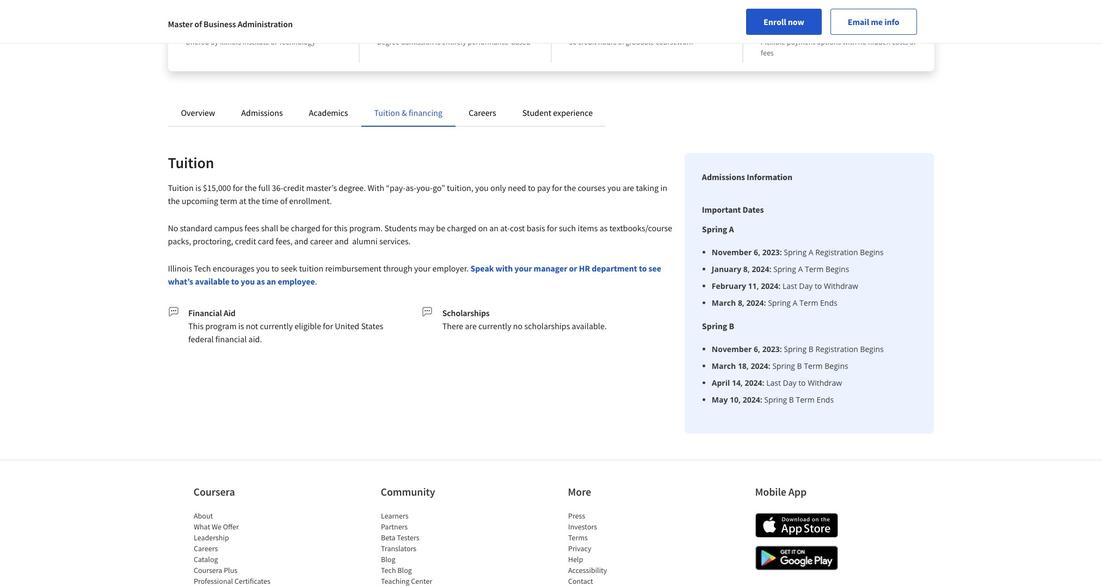 Task type: describe. For each thing, give the bounding box(es) containing it.
for inside financial aid this program is not currently eligible for united states federal financial aid.
[[323, 321, 333, 332]]

january
[[712, 264, 742, 274]]

1 vertical spatial careers link
[[194, 544, 218, 554]]

you left seek
[[256, 263, 270, 274]]

credit inside no standard campus fees shall be charged for this program. students may be charged on an at-cost basis for such items as textbooks/course packs, proctoring, credit card fees, and career and  alumni services.
[[235, 236, 256, 247]]

get it on google play image
[[756, 546, 838, 571]]

proctoring,
[[193, 236, 233, 247]]

may 10, 2024: spring b term ends
[[712, 395, 834, 405]]

investors
[[568, 522, 597, 532]]

are inside the tuition is $15,000 for the full 36-credit master's degree. with "pay-as-you-go" tuition, you only need to pay for the courses you are taking in the upcoming term at the time of enrollment.
[[623, 182, 635, 193]]

of inside the tuition is $15,000 for the full 36-credit master's degree. with "pay-as-you-go" tuition, you only need to pay for the courses you are taking in the upcoming term at the time of enrollment.
[[280, 195, 288, 206]]

a down important dates
[[729, 224, 734, 235]]

withdraw for spring b term ends
[[808, 378, 842, 388]]

(100%
[[271, 22, 300, 35]]

march for march 18, 2024: spring b term begins
[[712, 361, 736, 371]]

press link
[[568, 511, 585, 521]]

credit inside the tuition is $15,000 for the full 36-credit master's degree. with "pay-as-you-go" tuition, you only need to pay for the courses you are taking in the upcoming term at the time of enrollment.
[[283, 182, 305, 193]]

april 14, 2024: last day to withdraw
[[712, 378, 842, 388]]

card
[[258, 236, 274, 247]]

2024: for april 14, 2024:
[[745, 378, 765, 388]]

spring for spring b term begins
[[773, 361, 796, 371]]

b down february
[[729, 321, 735, 332]]

admissions for admissions
[[241, 107, 283, 118]]

careers inside the about what we offer leadership careers catalog coursera plus
[[194, 544, 218, 554]]

email me info button
[[831, 9, 917, 35]]

the left upcoming
[[168, 195, 180, 206]]

2024: for march 8, 2024:
[[747, 298, 766, 308]]

important
[[702, 204, 741, 215]]

registration for spring a term begins
[[816, 247, 858, 258]]

february
[[712, 281, 747, 291]]

employer.
[[433, 263, 469, 274]]

spring for spring b registration begins
[[784, 344, 807, 354]]

1 coursera from the top
[[194, 485, 235, 499]]

no
[[168, 223, 178, 234]]

36 credit hours of graduate coursework
[[569, 37, 693, 47]]

only
[[491, 182, 506, 193]]

master
[[168, 19, 193, 29]]

as inside speak with your manager or hr department to see what's available to you as an employee
[[257, 276, 265, 287]]

the left courses
[[564, 182, 576, 193]]

community
[[381, 485, 435, 499]]

for left such in the top right of the page
[[547, 223, 557, 234]]

tuition for tuition is $15,000 for the full 36-credit master's degree. with "pay-as-you-go" tuition, you only need to pay for the courses you are taking in the upcoming term at the time of enrollment.
[[168, 182, 194, 193]]

beta testers link
[[381, 533, 419, 543]]

with inside speak with your manager or hr department to see what's available to you as an employee
[[496, 263, 513, 274]]

with
[[368, 182, 384, 193]]

beta
[[381, 533, 395, 543]]

list item containing february 11, 2024:
[[712, 280, 884, 292]]

accessibility link
[[568, 566, 607, 576]]

tuition,
[[447, 182, 474, 193]]

items
[[578, 223, 598, 234]]

36-
[[272, 182, 283, 193]]

master's
[[306, 182, 337, 193]]

admissions link
[[241, 107, 283, 118]]

b for november 6, 2023: spring b registration begins
[[809, 344, 814, 354]]

hours
[[598, 37, 617, 47]]

at-
[[501, 223, 510, 234]]

may
[[712, 395, 728, 405]]

list item up march 18, 2024: spring b term begins
[[712, 344, 884, 355]]

important dates
[[702, 204, 764, 215]]

such
[[559, 223, 576, 234]]

overview
[[181, 107, 215, 118]]

degree.
[[339, 182, 366, 193]]

a for march 8, 2024:
[[793, 298, 798, 308]]

standard
[[180, 223, 212, 234]]

on
[[478, 223, 488, 234]]

begins for spring b term begins
[[825, 361, 849, 371]]

18,
[[738, 361, 749, 371]]

translators
[[381, 544, 416, 554]]

2 horizontal spatial credit
[[578, 37, 597, 47]]

0 vertical spatial is
[[436, 37, 441, 47]]

translators link
[[381, 544, 416, 554]]

to down encourages at the left
[[231, 276, 239, 287]]

academics
[[309, 107, 348, 118]]

6, for 18,
[[754, 344, 761, 354]]

term for march 8, 2024: spring a term ends
[[800, 298, 819, 308]]

a for november 6, 2023:
[[809, 247, 814, 258]]

degree
[[377, 37, 400, 47]]

term
[[220, 195, 237, 206]]

2023: for spring b registration begins
[[763, 344, 782, 354]]

your inside speak with your manager or hr department to see what's available to you as an employee
[[515, 263, 532, 274]]

services.
[[380, 236, 411, 247]]

begins for spring b registration begins
[[861, 344, 884, 354]]

terms
[[568, 533, 588, 543]]

day for b
[[783, 378, 797, 388]]

spring for spring a registration begins
[[784, 247, 807, 258]]

spring for spring a term begins
[[774, 264, 797, 274]]

2024: for may 10, 2024:
[[743, 395, 763, 405]]

encourages
[[213, 263, 255, 274]]

scholarships
[[443, 308, 490, 319]]

mobile app
[[756, 485, 807, 499]]

options
[[817, 37, 842, 47]]

you right courses
[[608, 182, 621, 193]]

last for april 14, 2024:
[[767, 378, 781, 388]]

alumni
[[352, 236, 378, 247]]

press
[[568, 511, 585, 521]]

department
[[592, 263, 638, 274]]

partners
[[381, 522, 408, 532]]

0 horizontal spatial blog
[[381, 555, 395, 565]]

list item up january 8, 2024: spring a term begins
[[712, 247, 884, 258]]

accredited degree (100% online) offered by illinois institute of technology
[[185, 22, 335, 47]]

1 horizontal spatial blog
[[397, 566, 412, 576]]

about link
[[194, 511, 213, 521]]

february 11, 2024: last day to withdraw
[[712, 281, 859, 291]]

for right pay
[[552, 182, 563, 193]]

experience
[[553, 107, 593, 118]]

student experience link
[[523, 107, 593, 118]]

need
[[508, 182, 526, 193]]

list for more
[[568, 511, 661, 586]]

to inside the tuition is $15,000 for the full 36-credit master's degree. with "pay-as-you-go" tuition, you only need to pay for the courses you are taking in the upcoming term at the time of enrollment.
[[528, 182, 536, 193]]

app
[[789, 485, 807, 499]]

admissions information
[[702, 172, 793, 182]]

states
[[361, 321, 384, 332]]

what's
[[168, 276, 193, 287]]

entirely
[[442, 37, 466, 47]]

1 be from the left
[[280, 223, 289, 234]]

fees inside no standard campus fees shall be charged for this program. students may be charged on an at-cost basis for such items as textbooks/course packs, proctoring, credit card fees, and career and  alumni services.
[[245, 223, 259, 234]]

terms link
[[568, 533, 588, 543]]

10,
[[730, 395, 741, 405]]

through
[[383, 263, 413, 274]]

36
[[569, 37, 577, 47]]

.
[[315, 276, 317, 287]]

list for coursera
[[194, 511, 286, 586]]

tuition & financing
[[374, 107, 443, 118]]

tech blog link
[[381, 566, 412, 576]]

tuition for tuition & financing
[[374, 107, 400, 118]]

list item containing january 8, 2024:
[[712, 264, 884, 275]]

leadership link
[[194, 533, 229, 543]]

fees inside $15,000 usd total tuition flexible payment options with no hidden costs or fees
[[761, 48, 774, 58]]

is inside the tuition is $15,000 for the full 36-credit master's degree. with "pay-as-you-go" tuition, you only need to pay for the courses you are taking in the upcoming term at the time of enrollment.
[[195, 182, 201, 193]]

time
[[262, 195, 279, 206]]

available
[[195, 276, 230, 287]]

degree
[[237, 22, 269, 35]]

list item down plus
[[194, 576, 286, 586]]

speak with your manager or hr department to see what's available to you as an employee
[[168, 263, 662, 287]]

performance-
[[468, 37, 511, 47]]

last for february 11, 2024:
[[783, 281, 797, 291]]

admission
[[401, 37, 434, 47]]

an inside no standard campus fees shall be charged for this program. students may be charged on an at-cost basis for such items as textbooks/course packs, proctoring, credit card fees, and career and  alumni services.
[[490, 223, 499, 234]]

at
[[239, 195, 246, 206]]

academics link
[[309, 107, 348, 118]]

spring a
[[702, 224, 734, 235]]

no inside $15,000 usd total tuition flexible payment options with no hidden costs or fees
[[859, 37, 867, 47]]

privacy
[[568, 544, 591, 554]]



Task type: vqa. For each thing, say whether or not it's contained in the screenshot.


Task type: locate. For each thing, give the bounding box(es) containing it.
0 vertical spatial november
[[712, 247, 752, 258]]

2023: up march 18, 2024: spring b term begins
[[763, 344, 782, 354]]

0 vertical spatial are
[[623, 182, 635, 193]]

$15,000 inside $15,000 usd total tuition flexible payment options with no hidden costs or fees
[[761, 22, 797, 35]]

2024: up 11,
[[752, 264, 772, 274]]

learners link
[[381, 511, 408, 521]]

2024: right 11,
[[761, 281, 781, 291]]

students
[[385, 223, 417, 234]]

charged left on
[[447, 223, 477, 234]]

learners
[[381, 511, 408, 521]]

0 vertical spatial credit
[[578, 37, 597, 47]]

spring up february 11, 2024: last day to withdraw
[[774, 264, 797, 274]]

courses
[[578, 182, 606, 193]]

2 your from the left
[[515, 263, 532, 274]]

1 vertical spatial tech
[[381, 566, 396, 576]]

list item down november 6, 2023: spring a registration begins
[[712, 264, 884, 275]]

2024: for february 11, 2024:
[[761, 281, 781, 291]]

you down encourages at the left
[[241, 276, 255, 287]]

student
[[523, 107, 552, 118]]

of
[[195, 19, 202, 29], [271, 37, 277, 47], [618, 37, 625, 47], [280, 195, 288, 206]]

what we offer link
[[194, 522, 239, 532]]

charged up and
[[291, 223, 321, 234]]

be up fees,
[[280, 223, 289, 234]]

download on the app store image
[[756, 513, 838, 538]]

1 horizontal spatial or
[[910, 37, 917, 47]]

an right on
[[490, 223, 499, 234]]

1 vertical spatial are
[[465, 321, 477, 332]]

for left this
[[322, 223, 332, 234]]

1 horizontal spatial currently
[[479, 321, 512, 332]]

1 vertical spatial ends
[[817, 395, 834, 405]]

a down february 11, 2024: last day to withdraw
[[793, 298, 798, 308]]

2 vertical spatial tuition
[[168, 182, 194, 193]]

b down april 14, 2024: last day to withdraw
[[789, 395, 794, 405]]

blog up tech blog link
[[381, 555, 395, 565]]

last down january 8, 2024: spring a term begins
[[783, 281, 797, 291]]

the left full
[[245, 182, 257, 193]]

as left the employee
[[257, 276, 265, 287]]

1 horizontal spatial be
[[436, 223, 445, 234]]

info
[[885, 16, 900, 27]]

illinois right by
[[220, 37, 241, 47]]

2 2023: from the top
[[763, 344, 782, 354]]

1 vertical spatial last
[[767, 378, 781, 388]]

manager
[[534, 263, 568, 274]]

2 march from the top
[[712, 361, 736, 371]]

a
[[729, 224, 734, 235], [809, 247, 814, 258], [799, 264, 803, 274], [793, 298, 798, 308]]

0 vertical spatial admissions
[[241, 107, 283, 118]]

spring for spring b term ends
[[765, 395, 787, 405]]

1 horizontal spatial careers link
[[469, 107, 497, 118]]

for left united
[[323, 321, 333, 332]]

8, up 11,
[[744, 264, 750, 274]]

investors link
[[568, 522, 597, 532]]

currently down scholarships at the bottom of the page
[[479, 321, 512, 332]]

0 horizontal spatial admissions
[[241, 107, 283, 118]]

tuition is $15,000 for the full 36-credit master's degree. with "pay-as-you-go" tuition, you only need to pay for the courses you are taking in the upcoming term at the time of enrollment.
[[168, 182, 668, 206]]

ends for spring b term ends
[[817, 395, 834, 405]]

1 vertical spatial fees
[[245, 223, 259, 234]]

of right time on the left top
[[280, 195, 288, 206]]

2 currently from the left
[[479, 321, 512, 332]]

illinois up what's
[[168, 263, 192, 274]]

1 vertical spatial no
[[513, 321, 523, 332]]

a for january 8, 2024:
[[799, 264, 803, 274]]

to left seek
[[272, 263, 279, 274]]

aid.
[[249, 334, 262, 345]]

careers left student
[[469, 107, 497, 118]]

$15,000 usd total tuition flexible payment options with no hidden costs or fees
[[761, 22, 917, 58]]

0 vertical spatial ends
[[821, 298, 838, 308]]

2024: right the 14,
[[745, 378, 765, 388]]

0 vertical spatial tuition
[[845, 22, 876, 35]]

taking
[[636, 182, 659, 193]]

1 vertical spatial withdraw
[[808, 378, 842, 388]]

0 horizontal spatial careers
[[194, 544, 218, 554]]

with right the speak
[[496, 263, 513, 274]]

accessibility
[[568, 566, 607, 576]]

what
[[194, 522, 210, 532]]

financing
[[409, 107, 443, 118]]

list item down february 11, 2024: last day to withdraw
[[712, 297, 884, 309]]

1 horizontal spatial is
[[238, 321, 244, 332]]

no
[[859, 37, 867, 47], [513, 321, 523, 332]]

2 charged from the left
[[447, 223, 477, 234]]

tech
[[194, 263, 211, 274], [381, 566, 396, 576]]

2024: right 10,
[[743, 395, 763, 405]]

tech inside learners partners beta testers translators blog tech blog
[[381, 566, 396, 576]]

shall
[[261, 223, 278, 234]]

or inside speak with your manager or hr department to see what's available to you as an employee
[[569, 263, 578, 274]]

march 8, 2024: spring a term ends
[[712, 298, 838, 308]]

0 vertical spatial 8,
[[744, 264, 750, 274]]

registration for spring b term begins
[[816, 344, 859, 354]]

ends for spring a term ends
[[821, 298, 838, 308]]

8, for march
[[738, 298, 745, 308]]

cost
[[510, 223, 525, 234]]

1 vertical spatial illinois
[[168, 263, 192, 274]]

1 march from the top
[[712, 298, 736, 308]]

list item containing march 18, 2024:
[[712, 360, 884, 372]]

with
[[843, 37, 857, 47], [496, 263, 513, 274]]

you inside speak with your manager or hr department to see what's available to you as an employee
[[241, 276, 255, 287]]

federal
[[188, 334, 214, 345]]

term
[[805, 264, 824, 274], [800, 298, 819, 308], [804, 361, 823, 371], [796, 395, 815, 405]]

1 vertical spatial day
[[783, 378, 797, 388]]

illinois inside accredited degree (100% online) offered by illinois institute of technology
[[220, 37, 241, 47]]

registration
[[816, 247, 858, 258], [816, 344, 859, 354]]

2 be from the left
[[436, 223, 445, 234]]

0 vertical spatial blog
[[381, 555, 395, 565]]

0 vertical spatial last
[[783, 281, 797, 291]]

1 horizontal spatial your
[[515, 263, 532, 274]]

catalog
[[194, 555, 218, 565]]

your left the manager
[[515, 263, 532, 274]]

careers link
[[469, 107, 497, 118], [194, 544, 218, 554]]

1 vertical spatial an
[[267, 276, 276, 287]]

1 vertical spatial registration
[[816, 344, 859, 354]]

with right options
[[843, 37, 857, 47]]

list item containing may 10, 2024:
[[712, 394, 884, 406]]

of right master
[[195, 19, 202, 29]]

1 horizontal spatial no
[[859, 37, 867, 47]]

1 vertical spatial coursera
[[194, 566, 222, 576]]

flexible
[[761, 37, 786, 47]]

2 coursera from the top
[[194, 566, 222, 576]]

day down january 8, 2024: spring a term begins
[[799, 281, 813, 291]]

enrollment.
[[289, 195, 332, 206]]

coursera down catalog
[[194, 566, 222, 576]]

privacy link
[[568, 544, 591, 554]]

list containing learners
[[381, 511, 473, 586]]

november for march
[[712, 344, 752, 354]]

2 vertical spatial is
[[238, 321, 244, 332]]

6, for 8,
[[754, 247, 761, 258]]

with inside $15,000 usd total tuition flexible payment options with no hidden costs or fees
[[843, 37, 857, 47]]

a down november 6, 2023: spring a registration begins
[[799, 264, 803, 274]]

2 horizontal spatial is
[[436, 37, 441, 47]]

0 vertical spatial withdraw
[[824, 281, 859, 291]]

b for march 18, 2024: spring b term begins
[[797, 361, 802, 371]]

we
[[212, 522, 221, 532]]

1 horizontal spatial tech
[[381, 566, 396, 576]]

now
[[788, 16, 805, 27]]

list item down accessibility
[[568, 576, 661, 586]]

term for may 10, 2024: spring b term ends
[[796, 395, 815, 405]]

spring up january 8, 2024: spring a term begins
[[784, 247, 807, 258]]

blog
[[381, 555, 395, 565], [397, 566, 412, 576]]

b up march 18, 2024: spring b term begins
[[809, 344, 814, 354]]

as inside no standard campus fees shall be charged for this program. students may be charged on an at-cost basis for such items as textbooks/course packs, proctoring, credit card fees, and career and  alumni services.
[[600, 223, 608, 234]]

1 horizontal spatial day
[[799, 281, 813, 291]]

b for may 10, 2024: spring b term ends
[[789, 395, 794, 405]]

2 registration from the top
[[816, 344, 859, 354]]

1 vertical spatial with
[[496, 263, 513, 274]]

march down february
[[712, 298, 736, 308]]

0 horizontal spatial are
[[465, 321, 477, 332]]

enroll
[[764, 16, 787, 27]]

by
[[211, 37, 218, 47]]

reimbursement
[[325, 263, 382, 274]]

see
[[649, 263, 662, 274]]

tuition up hidden
[[845, 22, 876, 35]]

payment
[[787, 37, 816, 47]]

1 vertical spatial november
[[712, 344, 752, 354]]

last
[[783, 281, 797, 291], [767, 378, 781, 388]]

march for march 8, 2024: spring a term ends
[[712, 298, 736, 308]]

0 vertical spatial no
[[859, 37, 867, 47]]

1 your from the left
[[414, 263, 431, 274]]

begins for spring a registration begins
[[860, 247, 884, 258]]

0 vertical spatial 6,
[[754, 247, 761, 258]]

catalog link
[[194, 555, 218, 565]]

spring up march 18, 2024: spring b term begins
[[784, 344, 807, 354]]

a up january 8, 2024: spring a term begins
[[809, 247, 814, 258]]

based
[[511, 37, 531, 47]]

spring b
[[702, 321, 735, 332]]

institute
[[243, 37, 269, 47]]

2024: right 18,
[[751, 361, 771, 371]]

0 vertical spatial with
[[843, 37, 857, 47]]

1 vertical spatial 8,
[[738, 298, 745, 308]]

2023: for spring a registration begins
[[763, 247, 782, 258]]

tech up available
[[194, 263, 211, 274]]

1 horizontal spatial careers
[[469, 107, 497, 118]]

tuition inside the tuition is $15,000 for the full 36-credit master's degree. with "pay-as-you-go" tuition, you only need to pay for the courses you are taking in the upcoming term at the time of enrollment.
[[168, 182, 194, 193]]

1 6, from the top
[[754, 247, 761, 258]]

1 horizontal spatial admissions
[[702, 172, 745, 182]]

an inside speak with your manager or hr department to see what's available to you as an employee
[[267, 276, 276, 287]]

about
[[194, 511, 213, 521]]

currently inside the scholarships there are currently no scholarships available.
[[479, 321, 512, 332]]

available.
[[572, 321, 607, 332]]

term for march 18, 2024: spring b term begins
[[804, 361, 823, 371]]

0 horizontal spatial be
[[280, 223, 289, 234]]

$15,000 up term
[[203, 182, 231, 193]]

0 horizontal spatial no
[[513, 321, 523, 332]]

term down april 14, 2024: last day to withdraw
[[796, 395, 815, 405]]

list for community
[[381, 511, 473, 586]]

partners link
[[381, 522, 408, 532]]

fees down flexible
[[761, 48, 774, 58]]

0 vertical spatial march
[[712, 298, 736, 308]]

of right hours in the right top of the page
[[618, 37, 625, 47]]

november up january
[[712, 247, 752, 258]]

0 horizontal spatial credit
[[235, 236, 256, 247]]

list item containing march 8, 2024:
[[712, 297, 884, 309]]

fees left shall
[[245, 223, 259, 234]]

credit right 36
[[578, 37, 597, 47]]

0 horizontal spatial your
[[414, 263, 431, 274]]

1 currently from the left
[[260, 321, 293, 332]]

1 horizontal spatial last
[[783, 281, 797, 291]]

6, up march 18, 2024: spring b term begins
[[754, 344, 761, 354]]

1 horizontal spatial charged
[[447, 223, 477, 234]]

or right costs
[[910, 37, 917, 47]]

you left only
[[475, 182, 489, 193]]

1 horizontal spatial fees
[[761, 48, 774, 58]]

0 horizontal spatial an
[[267, 276, 276, 287]]

list item containing april 14, 2024:
[[712, 377, 884, 389]]

tuition inside $15,000 usd total tuition flexible payment options with no hidden costs or fees
[[845, 22, 876, 35]]

$15,000 inside the tuition is $15,000 for the full 36-credit master's degree. with "pay-as-you-go" tuition, you only need to pay for the courses you are taking in the upcoming term at the time of enrollment.
[[203, 182, 231, 193]]

an left the employee
[[267, 276, 276, 287]]

0 horizontal spatial or
[[569, 263, 578, 274]]

tuition for tuition
[[168, 153, 214, 173]]

coursera plus link
[[194, 566, 237, 576]]

to left pay
[[528, 182, 536, 193]]

2 november from the top
[[712, 344, 752, 354]]

is left entirely
[[436, 37, 441, 47]]

0 horizontal spatial fees
[[245, 223, 259, 234]]

0 vertical spatial careers link
[[469, 107, 497, 118]]

upcoming
[[182, 195, 218, 206]]

0 vertical spatial coursera
[[194, 485, 235, 499]]

blog down translators
[[397, 566, 412, 576]]

1 horizontal spatial credit
[[283, 182, 305, 193]]

are down scholarships at the bottom of the page
[[465, 321, 477, 332]]

0 vertical spatial careers
[[469, 107, 497, 118]]

november up 18,
[[712, 344, 752, 354]]

b down november 6, 2023: spring b registration begins
[[797, 361, 802, 371]]

careers link left student
[[469, 107, 497, 118]]

spring up april 14, 2024: last day to withdraw
[[773, 361, 796, 371]]

1 vertical spatial blog
[[397, 566, 412, 576]]

1 horizontal spatial with
[[843, 37, 857, 47]]

0 horizontal spatial with
[[496, 263, 513, 274]]

scholarships
[[525, 321, 570, 332]]

0 vertical spatial 2023:
[[763, 247, 782, 258]]

be right may
[[436, 223, 445, 234]]

6,
[[754, 247, 761, 258], [754, 344, 761, 354]]

1 horizontal spatial are
[[623, 182, 635, 193]]

1 vertical spatial as
[[257, 276, 265, 287]]

list item
[[712, 247, 884, 258], [712, 264, 884, 275], [712, 280, 884, 292], [712, 297, 884, 309], [712, 344, 884, 355], [712, 360, 884, 372], [712, 377, 884, 389], [712, 394, 884, 406], [194, 576, 286, 586], [381, 576, 473, 586], [568, 576, 661, 586]]

2 6, from the top
[[754, 344, 761, 354]]

total
[[821, 22, 843, 35]]

1 charged from the left
[[291, 223, 321, 234]]

list
[[707, 247, 884, 309], [707, 344, 884, 406], [194, 511, 286, 586], [381, 511, 473, 586], [568, 511, 661, 586]]

0 horizontal spatial last
[[767, 378, 781, 388]]

tuition
[[374, 107, 400, 118], [168, 153, 214, 173], [168, 182, 194, 193]]

hr
[[579, 263, 590, 274]]

0 vertical spatial $15,000
[[761, 22, 797, 35]]

to down march 18, 2024: spring b term begins
[[799, 378, 806, 388]]

currently inside financial aid this program is not currently eligible for united states federal financial aid.
[[260, 321, 293, 332]]

spring down february
[[702, 321, 728, 332]]

financial
[[216, 334, 247, 345]]

1 vertical spatial march
[[712, 361, 736, 371]]

$15,000 up flexible
[[761, 22, 797, 35]]

for up "at"
[[233, 182, 243, 193]]

0 horizontal spatial tuition
[[299, 263, 324, 274]]

currently
[[260, 321, 293, 332], [479, 321, 512, 332]]

8, for january
[[744, 264, 750, 274]]

ends down february 11, 2024: last day to withdraw
[[821, 298, 838, 308]]

accredited
[[185, 22, 235, 35]]

plus
[[224, 566, 237, 576]]

list item down april 14, 2024: last day to withdraw
[[712, 394, 884, 406]]

coursera inside the about what we offer leadership careers catalog coursera plus
[[194, 566, 222, 576]]

0 vertical spatial tech
[[194, 263, 211, 274]]

spring for spring a term ends
[[768, 298, 791, 308]]

enroll now
[[764, 16, 805, 27]]

0 horizontal spatial currently
[[260, 321, 293, 332]]

1 vertical spatial tuition
[[299, 263, 324, 274]]

0 vertical spatial illinois
[[220, 37, 241, 47]]

is inside financial aid this program is not currently eligible for united states federal financial aid.
[[238, 321, 244, 332]]

2024: for march 18, 2024:
[[751, 361, 771, 371]]

november for january
[[712, 247, 752, 258]]

packs,
[[168, 236, 191, 247]]

aid
[[224, 308, 236, 319]]

tuition
[[845, 22, 876, 35], [299, 263, 324, 274]]

1 vertical spatial admissions
[[702, 172, 745, 182]]

are inside the scholarships there are currently no scholarships available.
[[465, 321, 477, 332]]

begins for spring a term begins
[[826, 264, 850, 274]]

0 horizontal spatial $15,000
[[203, 182, 231, 193]]

to left see
[[639, 263, 647, 274]]

withdraw for spring a term ends
[[824, 281, 859, 291]]

financial aid this program is not currently eligible for united states federal financial aid.
[[188, 308, 384, 345]]

financial
[[188, 308, 222, 319]]

1 horizontal spatial $15,000
[[761, 22, 797, 35]]

ends down april 14, 2024: last day to withdraw
[[817, 395, 834, 405]]

1 vertical spatial 6,
[[754, 344, 761, 354]]

0 horizontal spatial illinois
[[168, 263, 192, 274]]

day for a
[[799, 281, 813, 291]]

list item down march 18, 2024: spring b term begins
[[712, 377, 884, 389]]

2023: up january 8, 2024: spring a term begins
[[763, 247, 782, 258]]

offered
[[185, 37, 209, 47]]

1 november from the top
[[712, 247, 752, 258]]

1 vertical spatial or
[[569, 263, 578, 274]]

help link
[[568, 555, 583, 565]]

list item down november 6, 2023: spring b registration begins
[[712, 360, 884, 372]]

is left not
[[238, 321, 244, 332]]

tuition up .
[[299, 263, 324, 274]]

no inside the scholarships there are currently no scholarships available.
[[513, 321, 523, 332]]

1 vertical spatial careers
[[194, 544, 218, 554]]

spring down important
[[702, 224, 728, 235]]

0 vertical spatial or
[[910, 37, 917, 47]]

8, down february
[[738, 298, 745, 308]]

admissions
[[241, 107, 283, 118], [702, 172, 745, 182]]

0 vertical spatial day
[[799, 281, 813, 291]]

spring down february 11, 2024: last day to withdraw
[[768, 298, 791, 308]]

&
[[402, 107, 407, 118]]

or
[[910, 37, 917, 47], [569, 263, 578, 274]]

program
[[205, 321, 237, 332]]

tech down blog link at the bottom of page
[[381, 566, 396, 576]]

1 horizontal spatial tuition
[[845, 22, 876, 35]]

1 horizontal spatial as
[[600, 223, 608, 234]]

1 vertical spatial credit
[[283, 182, 305, 193]]

to down november 6, 2023: spring a registration begins
[[815, 281, 822, 291]]

list containing press
[[568, 511, 661, 586]]

withdraw
[[824, 281, 859, 291], [808, 378, 842, 388]]

list item down tech blog link
[[381, 576, 473, 586]]

no standard campus fees shall be charged for this program. students may be charged on an at-cost basis for such items as textbooks/course packs, proctoring, credit card fees, and career and  alumni services.
[[168, 223, 673, 247]]

coursera up about
[[194, 485, 235, 499]]

credit up enrollment.
[[283, 182, 305, 193]]

of inside accredited degree (100% online) offered by illinois institute of technology
[[271, 37, 277, 47]]

your
[[414, 263, 431, 274], [515, 263, 532, 274]]

or inside $15,000 usd total tuition flexible payment options with no hidden costs or fees
[[910, 37, 917, 47]]

are left taking
[[623, 182, 635, 193]]

1 registration from the top
[[816, 247, 858, 258]]

spring down april 14, 2024: last day to withdraw
[[765, 395, 787, 405]]

2 vertical spatial credit
[[235, 236, 256, 247]]

help
[[568, 555, 583, 565]]

0 horizontal spatial as
[[257, 276, 265, 287]]

1 vertical spatial is
[[195, 182, 201, 193]]

1 horizontal spatial illinois
[[220, 37, 241, 47]]

0 horizontal spatial tech
[[194, 263, 211, 274]]

0 vertical spatial registration
[[816, 247, 858, 258]]

united
[[335, 321, 360, 332]]

0 horizontal spatial day
[[783, 378, 797, 388]]

list containing about
[[194, 511, 286, 586]]

the right "at"
[[248, 195, 260, 206]]

april
[[712, 378, 730, 388]]

admissions for admissions information
[[702, 172, 745, 182]]

0 vertical spatial fees
[[761, 48, 774, 58]]

1 2023: from the top
[[763, 247, 782, 258]]

term down february 11, 2024: last day to withdraw
[[800, 298, 819, 308]]

full
[[259, 182, 270, 193]]

1 vertical spatial tuition
[[168, 153, 214, 173]]

1 vertical spatial $15,000
[[203, 182, 231, 193]]

2024: for january 8, 2024:
[[752, 264, 772, 274]]

last up may 10, 2024: spring b term ends
[[767, 378, 781, 388]]

term for january 8, 2024: spring a term begins
[[805, 264, 824, 274]]

as right items on the right of the page
[[600, 223, 608, 234]]

credit left card in the left of the page
[[235, 236, 256, 247]]

leadership
[[194, 533, 229, 543]]



